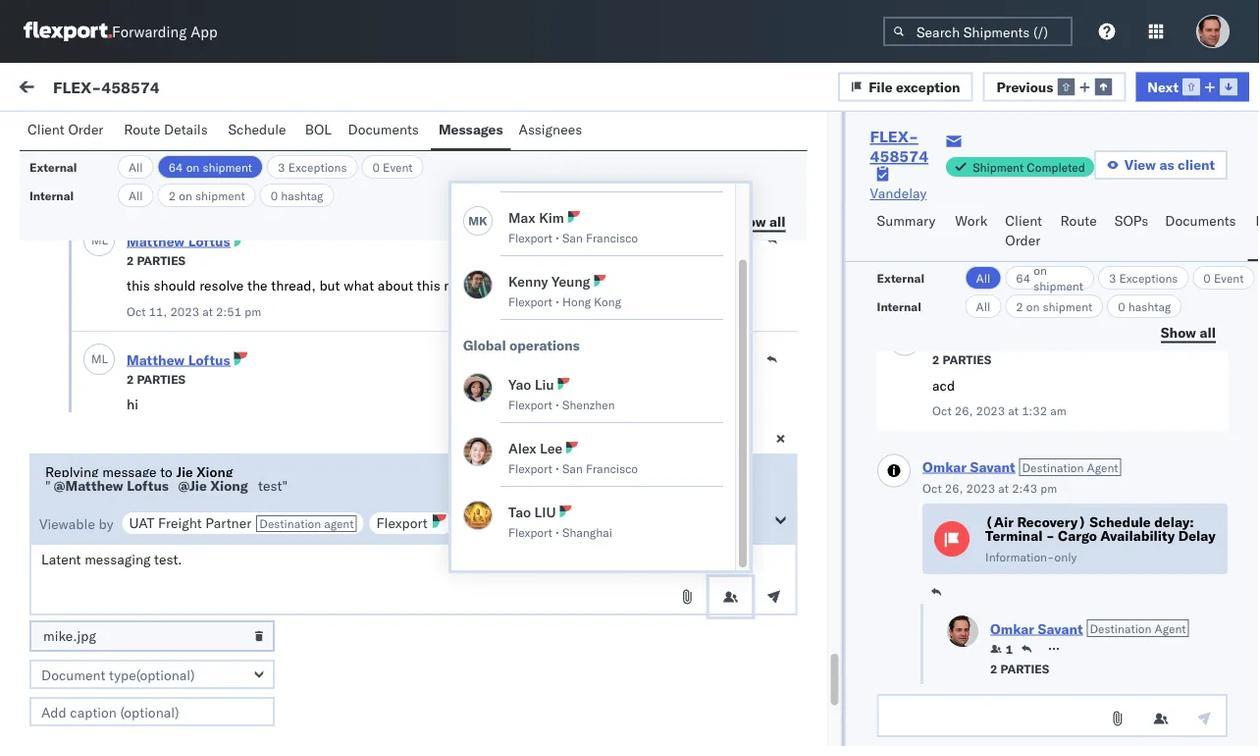 Task type: locate. For each thing, give the bounding box(es) containing it.
destination for omkar savant destination agent oct 26, 2023 at 2:43 pm
[[1022, 460, 1084, 475]]

0 vertical spatial your
[[341, 245, 368, 263]]

all
[[129, 160, 143, 174], [129, 188, 143, 203], [977, 270, 991, 285], [977, 299, 991, 314]]

1 vertical spatial 2 on shipment
[[1016, 299, 1093, 314]]

3 exceptions for the all "button" underneath 'work' 'button'
[[1109, 270, 1179, 285]]

2023, left 2:46
[[479, 453, 517, 470]]

shipment
[[973, 160, 1024, 174]]

has
[[59, 717, 81, 734]]

assignees
[[519, 121, 582, 138]]

1 horizontal spatial work
[[1015, 170, 1041, 185]]

flexport •  san francisco for alex lee
[[509, 461, 638, 476]]

pdt right lee
[[578, 453, 603, 470]]

matthew loftus button for this
[[127, 233, 230, 250]]

work right import at the top left of page
[[190, 81, 223, 98]]

26, down the acd at the bottom of the page
[[955, 404, 973, 418]]

internal inside button
[[132, 125, 180, 142]]

1 vertical spatial documents button
[[1158, 203, 1248, 261]]

0 horizontal spatial 2 on shipment
[[169, 188, 245, 203]]

hashtag for the all "button" above filing
[[281, 188, 324, 203]]

1 horizontal spatial to
[[272, 245, 285, 263]]

external for the all "button" over sep
[[29, 160, 77, 174]]

you
[[164, 697, 186, 714]]

64
[[169, 160, 183, 174], [1016, 270, 1031, 285]]

time
[[429, 170, 455, 185]]

2 on shipment for the all "button" above filing
[[169, 188, 245, 203]]

1 vertical spatial event
[[1214, 270, 1244, 285]]

458574
[[101, 77, 160, 96], [870, 146, 929, 166], [1012, 571, 1063, 588], [1012, 699, 1063, 716]]

resize handle column header
[[395, 164, 419, 746], [667, 164, 690, 746], [938, 164, 962, 746], [1210, 164, 1233, 746]]

flexport down kenny
[[509, 295, 553, 309]]

2 l from the top
[[102, 233, 108, 248]]

1 omkar savant from the top
[[95, 212, 183, 229]]

1 horizontal spatial show all button
[[1150, 318, 1228, 348]]

flexport •  san francisco for max kim
[[509, 231, 638, 245]]

my work
[[20, 76, 107, 103]]

2 on shipment for the all "button" over 'flex- 1366815'
[[1016, 299, 1093, 314]]

flex-
[[53, 77, 101, 96], [870, 127, 919, 146], [971, 237, 1012, 254], [971, 345, 1012, 362], [971, 453, 1012, 470], [971, 571, 1012, 588], [971, 699, 1012, 716]]

resolve
[[199, 277, 244, 295]]

2023 inside 2 parties acd oct 26, 2023 at 1:32 am
[[976, 404, 1005, 418]]

1 matthew loftus button from the top
[[127, 114, 230, 131]]

documents button down client
[[1158, 203, 1248, 261]]

oct inside omkar savant destination agent oct 26, 2023 at 2:43 pm
[[923, 481, 942, 495]]

0 horizontal spatial event
[[383, 160, 413, 174]]

pdt for oct 26, 2023, 4:00 pm pdt
[[578, 237, 603, 254]]

• left hong
[[556, 295, 560, 309]]

shipment for the all "button" over sep
[[203, 160, 252, 174]]

a down deal at the bottom
[[147, 628, 155, 646]]

1 vertical spatial external
[[29, 160, 77, 174]]

loftus for this
[[188, 233, 230, 250]]

1 vertical spatial omkar savant button
[[990, 620, 1083, 637]]

• down liu
[[556, 525, 560, 540]]

xiong inside the @matthew loftus @jie xiong test oct 24, 2023 at 2:32 pm
[[277, 515, 315, 532]]

operations
[[510, 337, 580, 354]]

jie xiong for 1st jie xiong button from the bottom
[[127, 708, 185, 725]]

destination inside omkar savant destination agent oct 26, 2023 at 2:43 pm
[[1022, 460, 1084, 475]]

0 vertical spatial work
[[56, 76, 107, 103]]

0 vertical spatial to
[[272, 245, 285, 263]]

Add caption (optional) text field
[[29, 697, 275, 727]]

0 vertical spatial show
[[731, 213, 766, 230]]

pdt for oct 26, 2023, 2:46 pm pdt
[[578, 453, 603, 470]]

- for flex- 458574
[[699, 571, 708, 588]]

3 exceptions down "sops" "button"
[[1109, 270, 1179, 285]]

we
[[59, 697, 79, 714]]

to left @jie xiong
[[160, 463, 173, 481]]

1 horizontal spatial client order button
[[998, 203, 1053, 261]]

1 horizontal spatial message
[[228, 125, 286, 142]]

tao
[[509, 504, 531, 521]]

- inside (air recovery) schedule delay: terminal - cargo availability delay information-only
[[1046, 527, 1055, 544]]

flexport •  san francisco down lee
[[509, 461, 638, 476]]

3 m l from the top
[[91, 352, 108, 367]]

uat
[[129, 514, 154, 532]]

pm right 4:00
[[554, 237, 574, 254]]

Search Shipments (/) text field
[[884, 17, 1073, 46]]

show for the all "button" above filing
[[731, 213, 766, 230]]

on down (0)
[[186, 160, 200, 174]]

pdt up shenzhen
[[578, 345, 603, 362]]

2 x from the top
[[98, 708, 106, 723]]

x right has
[[98, 708, 106, 723]]

documents button right bol
[[340, 112, 431, 150]]

route details
[[124, 121, 208, 138]]

oct down the acd at the bottom of the page
[[932, 404, 952, 418]]

0 horizontal spatial am
[[67, 245, 85, 263]]

0 horizontal spatial @jie
[[178, 477, 207, 494]]

exception: right " at the bottom left
[[62, 461, 132, 479]]

64 on shipment up 12:43
[[169, 160, 252, 174]]

am inside i am filing a commendation report to improve your morale!
[[67, 245, 85, 263]]

1 horizontal spatial 2 on shipment
[[1016, 299, 1093, 314]]

1 horizontal spatial client
[[1006, 212, 1043, 229]]

1 vertical spatial x
[[98, 708, 106, 723]]

destination inside omkar savant destination agent
[[1090, 621, 1152, 636]]

0 horizontal spatial 64 on shipment
[[169, 160, 252, 174]]

francisco down shenzhen
[[586, 461, 638, 476]]

flexport for yao
[[509, 398, 553, 412]]

often
[[206, 717, 238, 734]]

shipment inside 64 on shipment
[[1034, 278, 1084, 293]]

0 vertical spatial 0 hashtag
[[271, 188, 324, 203]]

26,
[[454, 237, 475, 254], [454, 345, 475, 362], [955, 404, 973, 418], [454, 453, 475, 470], [945, 481, 963, 495], [454, 571, 475, 588], [149, 661, 167, 675]]

shipment for the all "button" above filing
[[195, 188, 245, 203]]

3 resize handle column header from the left
[[938, 164, 962, 746]]

pm inside the @matthew loftus @jie xiong test oct 24, 2023 at 2:32 pm
[[245, 542, 261, 557]]

2023
[[171, 186, 201, 200], [170, 304, 199, 319], [976, 404, 1005, 418], [966, 481, 995, 495], [170, 542, 199, 557], [170, 661, 199, 675]]

1 vertical spatial client
[[1006, 212, 1043, 229]]

0 horizontal spatial order
[[68, 121, 103, 138]]

1 vertical spatial your
[[160, 363, 187, 380]]

4 pdt from the top
[[578, 571, 603, 588]]

show all button
[[719, 207, 798, 237], [1150, 318, 1228, 348]]

1 vertical spatial san
[[563, 461, 583, 476]]

all for the all "button" over 'flex- 1366815'
[[1200, 324, 1216, 341]]

1 matthew from the top
[[127, 114, 185, 131]]

flexport. image
[[24, 22, 112, 41]]

floats
[[121, 363, 157, 380]]

2 on shipment right 27,
[[169, 188, 245, 203]]

2023, for 2:45
[[479, 571, 517, 588]]

thread,
[[271, 277, 316, 295]]

2 jie xiong from the top
[[127, 708, 185, 725]]

francisco up 'yeung'
[[586, 231, 638, 245]]

pm inside the test sep 27, 2023 at 12:43 pm
[[253, 186, 270, 200]]

client order down my work
[[27, 121, 103, 138]]

shipment for the all "button" underneath 'work' 'button'
[[1034, 278, 1084, 293]]

1 resize handle column header from the left
[[395, 164, 419, 746]]

2 matthew loftus from the top
[[127, 233, 230, 250]]

0 vertical spatial message
[[444, 277, 498, 295]]

2023, for 4:00
[[479, 237, 517, 254]]

route inside button
[[1061, 212, 1097, 229]]

on for the all "button" above filing
[[179, 188, 192, 203]]

at left "11:26"
[[202, 661, 213, 675]]

i
[[59, 245, 63, 263]]

0 vertical spatial message
[[228, 125, 286, 142]]

0 vertical spatial 0 event
[[373, 160, 413, 174]]

oct left 2:43
[[923, 481, 942, 495]]

" @matthew loftus
[[45, 477, 169, 494]]

• for lee
[[556, 461, 560, 476]]

message
[[228, 125, 286, 142], [61, 170, 108, 185]]

1 vertical spatial matthew loftus
[[127, 233, 230, 250]]

0 horizontal spatial hashtag
[[281, 188, 324, 203]]

26, inside omkar savant destination agent oct 26, 2023 at 2:43 pm
[[945, 481, 963, 495]]

@jie down 'test"' at the bottom left of page
[[245, 515, 274, 532]]

your up what
[[341, 245, 368, 263]]

2023, for 3:30
[[479, 345, 517, 362]]

26, down hello
[[149, 661, 167, 675]]

max kim
[[509, 209, 564, 226]]

test inside the test sep 27, 2023 at 12:43 pm
[[127, 159, 151, 176]]

assignees button
[[511, 112, 594, 150]]

1 vertical spatial matthew loftus button
[[127, 233, 230, 250]]

1 vertical spatial j x
[[94, 708, 106, 723]]

previous button
[[983, 72, 1126, 101]]

1 pdt from the top
[[578, 237, 603, 254]]

2 vertical spatial matthew loftus
[[127, 351, 230, 369]]

1 matthew loftus from the top
[[127, 114, 230, 131]]

report
[[231, 245, 269, 263]]

2 j x from the top
[[94, 708, 106, 723]]

0 vertical spatial matthew
[[127, 114, 185, 131]]

0 vertical spatial san
[[563, 231, 583, 245]]

1 button
[[990, 641, 1013, 657]]

2 parties acd oct 26, 2023 at 1:32 am
[[932, 352, 1067, 418]]

shipment down 1854269 on the top of page
[[1034, 278, 1084, 293]]

5 • from the top
[[556, 525, 560, 540]]

0 horizontal spatial show
[[731, 213, 766, 230]]

francisco for max kim
[[586, 231, 638, 245]]

at inside 2 parties acd oct 26, 2023 at 1:32 am
[[1008, 404, 1019, 418]]

26, inside "hello oct 26, 2023 at 11:26 am"
[[149, 661, 167, 675]]

destination up 2:43
[[1022, 460, 1084, 475]]

3 matthew from the top
[[127, 351, 185, 369]]

summary button
[[869, 203, 948, 261]]

flexport •  san francisco
[[509, 231, 638, 245], [509, 461, 638, 476]]

2 pm from the top
[[554, 345, 574, 362]]

internal (0)
[[132, 125, 209, 142]]

64 for the all "button" over sep
[[169, 160, 183, 174]]

0 horizontal spatial client
[[27, 121, 65, 138]]

omkar savant button
[[923, 458, 1015, 475], [990, 620, 1083, 637]]

3 2023, from the top
[[479, 453, 517, 470]]

documents right "bol" button
[[348, 121, 419, 138]]

on for the all "button" over sep
[[186, 160, 200, 174]]

the
[[247, 277, 268, 295]]

0 vertical spatial exception:
[[62, 461, 132, 479]]

0 vertical spatial 3
[[278, 160, 285, 174]]

jie left customs
[[176, 463, 193, 481]]

m l left floats
[[91, 352, 108, 367]]

at inside the test sep 27, 2023 at 12:43 pm
[[204, 186, 214, 200]]

route inside button
[[124, 121, 160, 138]]

2 pdt from the top
[[578, 345, 603, 362]]

1 horizontal spatial this
[[176, 717, 202, 734]]

oct up flexport button
[[428, 453, 450, 470]]

2 horizontal spatial destination
[[1090, 621, 1152, 636]]

this right about
[[417, 277, 441, 295]]

j x
[[94, 471, 106, 486], [94, 708, 106, 723]]

4 omkar savant from the top
[[95, 663, 183, 680]]

pm right 2:46
[[554, 453, 574, 470]]

1 horizontal spatial 0 event
[[1204, 270, 1244, 285]]

@matthew loftus @jie xiong test oct 24, 2023 at 2:32 pm
[[127, 515, 346, 557]]

on inside 64 on shipment
[[1034, 263, 1047, 277]]

1 vertical spatial a
[[103, 609, 110, 626]]

all
[[770, 213, 786, 230], [1200, 324, 1216, 341]]

alex
[[509, 440, 537, 457]]

external for the all "button" underneath 'work' 'button'
[[877, 270, 925, 285]]

0 vertical spatial -
[[699, 237, 708, 254]]

1 horizontal spatial this
[[237, 609, 260, 626]]

l for this
[[102, 233, 108, 248]]

3:30
[[520, 345, 550, 362]]

1 m l from the top
[[91, 114, 108, 129]]

pm for 3:30
[[554, 345, 574, 362]]

1 horizontal spatial agent
[[1155, 621, 1186, 636]]

3 • from the top
[[556, 398, 560, 412]]

1 vertical spatial route
[[1061, 212, 1097, 229]]

1 flexport •  san francisco from the top
[[509, 231, 638, 245]]

1 vertical spatial flexport •  san francisco
[[509, 461, 638, 476]]

all for the all "button" over sep
[[129, 160, 143, 174]]

"
[[45, 477, 51, 494]]

• left shenzhen
[[556, 398, 560, 412]]

resize handle column header for category
[[938, 164, 962, 746]]

1 m from the top
[[91, 114, 102, 129]]

3 exceptions
[[278, 160, 347, 174], [1109, 270, 1179, 285]]

1 jie xiong from the top
[[127, 470, 185, 487]]

event for the all "button" underneath 'work' 'button'
[[1214, 270, 1244, 285]]

agent inside omkar savant destination agent oct 26, 2023 at 2:43 pm
[[1087, 460, 1118, 475]]

on right 27,
[[179, 188, 192, 203]]

0 vertical spatial matthew loftus
[[127, 114, 230, 131]]

1 horizontal spatial client order
[[1006, 212, 1043, 249]]

savant inside omkar savant destination agent oct 26, 2023 at 2:43 pm
[[970, 458, 1015, 475]]

1 vertical spatial show
[[1161, 324, 1197, 341]]

at left 2:43
[[998, 481, 1009, 495]]

forwarding app link
[[24, 22, 218, 41]]

omkar down sep
[[95, 212, 137, 229]]

omkar savant for filing
[[95, 212, 183, 229]]

forwarding
[[112, 22, 187, 41]]

all up sep
[[129, 160, 143, 174]]

1 vertical spatial exceptions
[[1120, 270, 1179, 285]]

j right " at the bottom left
[[94, 471, 98, 486]]

at left 12:43
[[204, 186, 214, 200]]

destination down (air recovery) schedule delay: terminal - cargo availability delay information-only
[[1090, 621, 1152, 636]]

route details button
[[116, 112, 220, 150]]

shipment up 1366815 in the top right of the page
[[1043, 299, 1093, 314]]

matthew loftus button
[[127, 114, 230, 131], [127, 233, 230, 250], [127, 351, 230, 369]]

2 up 'flex- 1366815'
[[1016, 299, 1024, 314]]

m left floats
[[91, 352, 102, 367]]

at inside "hello oct 26, 2023 at 11:26 am"
[[202, 661, 213, 675]]

2 vertical spatial matthew
[[127, 351, 185, 369]]

2 right 27,
[[169, 188, 176, 203]]

schedule button
[[220, 112, 297, 150]]

2 m from the top
[[91, 233, 102, 248]]

matthew for test
[[127, 114, 185, 131]]

shipment,
[[249, 697, 311, 714]]

2 horizontal spatial a
[[147, 628, 155, 646]]

• down lee
[[556, 461, 560, 476]]

message down external (1) button
[[61, 170, 108, 185]]

1 2023, from the top
[[479, 237, 517, 254]]

0 vertical spatial flexport •  san francisco
[[509, 231, 638, 245]]

2023, down mk
[[479, 237, 517, 254]]

client order button down related work item/shipment
[[998, 203, 1053, 261]]

omkar savant down hello
[[95, 663, 183, 680]]

0 horizontal spatial to
[[160, 463, 173, 481]]

•
[[556, 231, 560, 245], [556, 295, 560, 309], [556, 398, 560, 412], [556, 461, 560, 476], [556, 525, 560, 540]]

• for liu
[[556, 525, 560, 540]]

1 vertical spatial jie xiong
[[127, 708, 185, 725]]

2 francisco from the top
[[586, 461, 638, 476]]

pm for 2:46
[[554, 453, 574, 470]]

2 inside 2 parties acd oct 26, 2023 at 1:32 am
[[932, 352, 940, 367]]

hong
[[563, 295, 591, 309]]

related
[[972, 170, 1012, 185]]

shipment
[[203, 160, 252, 174], [195, 188, 245, 203], [1034, 278, 1084, 293], [1043, 299, 1093, 314]]

san for alex lee
[[563, 461, 583, 476]]

external down summary button
[[877, 270, 925, 285]]

omkar savant down 11,
[[95, 329, 183, 347]]

matthew loftus
[[127, 114, 230, 131], [127, 233, 230, 250], [127, 351, 230, 369]]

client for topmost client order button
[[27, 121, 65, 138]]

a right is
[[103, 609, 110, 626]]

flex- 458574 down information-
[[971, 571, 1063, 588]]

am right 1:32
[[1050, 404, 1067, 418]]

boat!
[[191, 363, 223, 380]]

1 vertical spatial all
[[1200, 324, 1216, 341]]

oct inside the @matthew loftus @jie xiong test oct 24, 2023 at 2:32 pm
[[127, 542, 146, 557]]

0 horizontal spatial message
[[61, 170, 108, 185]]

0 horizontal spatial client order button
[[20, 112, 116, 150]]

1 horizontal spatial route
[[1061, 212, 1097, 229]]

completed
[[1027, 160, 1086, 174]]

2023 right 11,
[[170, 304, 199, 319]]

@jie xiong
[[178, 477, 248, 494]]

1 horizontal spatial am
[[252, 661, 268, 675]]

client order right 'work' 'button'
[[1006, 212, 1043, 249]]

agent inside omkar savant destination agent
[[1155, 621, 1186, 636]]

1 l from the top
[[102, 114, 108, 129]]

@matthew up viewable by
[[54, 477, 123, 494]]

3 pdt from the top
[[578, 453, 603, 470]]

occurs
[[242, 717, 284, 734]]

l up morale!
[[102, 233, 108, 248]]

0 vertical spatial m l
[[91, 114, 108, 129]]

0 vertical spatial order
[[68, 121, 103, 138]]

1 vertical spatial 0 event
[[1204, 270, 1244, 285]]

am right "11:26"
[[252, 661, 268, 675]]

0 vertical spatial destination
[[1022, 460, 1084, 475]]

this up 'mike.jpg'
[[59, 609, 85, 626]]

agent
[[324, 516, 354, 531]]

0 event for the all "button" underneath 'work' 'button'
[[1204, 270, 1244, 285]]

app
[[191, 22, 218, 41]]

related work item/shipment
[[972, 170, 1125, 185]]

show for the all "button" over 'flex- 1366815'
[[1161, 324, 1197, 341]]

pm right 2:45 in the left of the page
[[554, 571, 574, 588]]

0 hashtag for the all "button" above filing
[[271, 188, 324, 203]]

64 inside 64 on shipment
[[1016, 270, 1031, 285]]

0 vertical spatial j x
[[94, 471, 106, 486]]

0 vertical spatial route
[[124, 121, 160, 138]]

@matthew inside the @matthew loftus @jie xiong test oct 24, 2023 at 2:32 pm
[[127, 515, 196, 532]]

exceptions for the all "button" underneath 'work' 'button'
[[1120, 270, 1179, 285]]

0 vertical spatial jie xiong
[[127, 470, 185, 487]]

@matthew loftus button
[[127, 515, 242, 532]]

whatever
[[59, 363, 118, 380]]

2 matthew from the top
[[127, 233, 185, 250]]

1 vertical spatial 64 on shipment
[[1016, 263, 1084, 293]]

client order button
[[20, 112, 116, 150], [998, 203, 1053, 261]]

all down 'work' 'button'
[[977, 270, 991, 285]]

schedule
[[228, 121, 286, 138], [1090, 513, 1151, 531]]

0 vertical spatial l
[[102, 114, 108, 129]]

client order button down my work
[[20, 112, 116, 150]]

matthew loftus for this
[[127, 233, 230, 250]]

1 horizontal spatial all
[[1200, 324, 1216, 341]]

am inside 2 parties acd oct 26, 2023 at 1:32 am
[[1050, 404, 1067, 418]]

message left list at the top left
[[228, 125, 286, 142]]

2023 inside 'this should resolve the thread, but what about this message oct 11, 2023 at 2:51 pm'
[[170, 304, 199, 319]]

2 san from the top
[[563, 461, 583, 476]]

m l for test
[[91, 114, 108, 129]]

0 vertical spatial work
[[190, 81, 223, 98]]

4 resize handle column header from the left
[[1210, 164, 1233, 746]]

2023, left 3:30
[[479, 345, 517, 362]]

0 horizontal spatial 64
[[169, 160, 183, 174]]

exceptions for the all "button" over sep
[[288, 160, 347, 174]]

flexport inside button
[[376, 514, 428, 532]]

your inside i am filing a commendation report to improve your morale!
[[341, 245, 368, 263]]

oct left 11,
[[127, 304, 146, 319]]

1 san from the top
[[563, 231, 583, 245]]

1 horizontal spatial test
[[322, 515, 346, 532]]

pdt for oct 26, 2023, 2:45 pm pdt
[[578, 571, 603, 588]]

this
[[59, 609, 85, 626], [176, 717, 202, 734]]

4 pm from the top
[[554, 571, 574, 588]]

schedule inside (air recovery) schedule delay: terminal - cargo availability delay information-only
[[1090, 513, 1151, 531]]

order
[[68, 121, 103, 138], [1006, 232, 1041, 249]]

3 m from the top
[[91, 352, 102, 367]]

4 • from the top
[[556, 461, 560, 476]]

oct inside "hello oct 26, 2023 at 11:26 am"
[[127, 661, 146, 675]]

omkar savant button up 2:43
[[923, 458, 1015, 475]]

on down 1854269 on the top of page
[[1034, 263, 1047, 277]]

with
[[207, 609, 233, 626]]

shipment for the all "button" over 'flex- 1366815'
[[1043, 299, 1093, 314]]

pdt down shanghai
[[578, 571, 603, 588]]

2:46
[[520, 453, 550, 470]]

None text field
[[877, 694, 1228, 737]]

test"
[[258, 477, 288, 494]]

0 horizontal spatial show all button
[[719, 207, 798, 237]]

order inside 'client order'
[[1006, 232, 1041, 249]]

work button
[[948, 203, 998, 261]]

0 horizontal spatial exceptions
[[288, 160, 347, 174]]

2 vertical spatial flex- 458574
[[971, 699, 1063, 716]]

show all button for the all "button" above filing
[[719, 207, 798, 237]]

0 horizontal spatial client order
[[27, 121, 103, 138]]

hashtag up improve
[[281, 188, 324, 203]]

your
[[341, 245, 368, 263], [160, 363, 187, 380], [218, 697, 245, 714]]

exceptions down "sops" "button"
[[1120, 270, 1179, 285]]

message inside message list button
[[228, 125, 286, 142]]

1854269
[[1012, 237, 1071, 254]]

test right @jie xiong button
[[322, 515, 346, 532]]

2023 down lucrative
[[170, 661, 199, 675]]

2 m l from the top
[[91, 233, 108, 248]]

1 vertical spatial message
[[61, 170, 108, 185]]

2 resize handle column header from the left
[[667, 164, 690, 746]]

at inside the @matthew loftus @jie xiong test oct 24, 2023 at 2:32 pm
[[202, 542, 213, 557]]

1 • from the top
[[556, 231, 560, 245]]

2 flexport •  san francisco from the top
[[509, 461, 638, 476]]

1 vertical spatial test
[[322, 515, 346, 532]]

l for test
[[102, 114, 108, 129]]

1 vertical spatial work
[[1015, 170, 1041, 185]]

a inside i am filing a commendation report to improve your morale!
[[124, 245, 131, 263]]

0 vertical spatial francisco
[[586, 231, 638, 245]]

client up flex- 1854269
[[1006, 212, 1043, 229]]

at left 2:32 on the bottom of the page
[[202, 542, 213, 557]]

flexport up latent messaging test. text box
[[376, 514, 428, 532]]

1 vertical spatial exception:
[[62, 569, 132, 587]]

to right report
[[272, 245, 285, 263]]

1 horizontal spatial show
[[1161, 324, 1197, 341]]

oct
[[428, 237, 450, 254], [127, 304, 146, 319], [428, 345, 450, 362], [932, 404, 952, 418], [428, 453, 450, 470], [923, 481, 942, 495], [127, 542, 146, 557], [428, 571, 450, 588], [127, 661, 146, 675]]

flexport •  san francisco down kim
[[509, 231, 638, 245]]

external left (1)
[[31, 125, 83, 142]]

458574 down information-
[[1012, 571, 1063, 588]]

client order for topmost client order button
[[27, 121, 103, 138]]

0 event for the all "button" over sep
[[373, 160, 413, 174]]

2 2023, from the top
[[479, 345, 517, 362]]

2 omkar savant from the top
[[95, 329, 183, 347]]

0 vertical spatial show all
[[731, 213, 786, 230]]

2 exception: from the top
[[62, 569, 132, 587]]

agent for omkar savant destination agent oct 26, 2023 at 2:43 pm
[[1087, 460, 1118, 475]]

l left floats
[[102, 352, 108, 367]]

3 l from the top
[[102, 352, 108, 367]]

2 matthew loftus button from the top
[[127, 233, 230, 250]]

1 pm from the top
[[554, 237, 574, 254]]

1 jie xiong button from the top
[[127, 470, 185, 487]]

shanghai
[[563, 525, 613, 540]]

test inside the @matthew loftus @jie xiong test oct 24, 2023 at 2:32 pm
[[322, 515, 346, 532]]

work inside button
[[190, 81, 223, 98]]

yao
[[509, 376, 531, 393]]

am right i
[[67, 245, 85, 263]]

3 pm from the top
[[554, 453, 574, 470]]

m l down flex-458574
[[91, 114, 108, 129]]

0 vertical spatial documents
[[348, 121, 419, 138]]

2 • from the top
[[556, 295, 560, 309]]

2 vertical spatial internal
[[877, 299, 922, 314]]

flexport •  hong kong
[[509, 295, 621, 309]]

flex- 458574 down 1
[[971, 699, 1063, 716]]

1 vertical spatial jie xiong button
[[127, 708, 185, 725]]

1 exception: from the top
[[62, 461, 132, 479]]

1 francisco from the top
[[586, 231, 638, 245]]

route for route details
[[124, 121, 160, 138]]

0 vertical spatial client
[[27, 121, 65, 138]]

delay:
[[1154, 513, 1194, 531]]

4 2023, from the top
[[479, 571, 517, 588]]

2 horizontal spatial am
[[1050, 404, 1067, 418]]

0 vertical spatial 2 on shipment
[[169, 188, 245, 203]]



Task type: vqa. For each thing, say whether or not it's contained in the screenshot.
the Details
yes



Task type: describe. For each thing, give the bounding box(es) containing it.
next
[[1148, 78, 1179, 95]]

• for kim
[[556, 231, 560, 245]]

oct 26, 2023, 2:45 pm pdt
[[428, 571, 603, 588]]

savant down 27,
[[140, 212, 183, 229]]

0 horizontal spatial your
[[160, 363, 187, 380]]

warehouse
[[135, 569, 209, 587]]

on for the all "button" over 'flex- 1366815'
[[1027, 299, 1040, 314]]

26, left 2:45 in the left of the page
[[454, 571, 475, 588]]

jie up uat
[[127, 470, 144, 487]]

messages
[[439, 121, 503, 138]]

category
[[700, 170, 748, 185]]

Latent messaging test. text field
[[29, 543, 798, 616]]

flex- 2271801
[[971, 453, 1071, 470]]

message list
[[228, 125, 313, 142]]

oct down flexport button
[[428, 571, 450, 588]]

lucrative
[[158, 628, 212, 646]]

2 up create on the bottom left of page
[[127, 610, 134, 624]]

2:45
[[520, 571, 550, 588]]

about
[[378, 277, 414, 295]]

2271801
[[1012, 453, 1071, 470]]

omkar inside omkar savant destination agent oct 26, 2023 at 2:43 pm
[[923, 458, 967, 475]]

flexport for kenny
[[509, 295, 553, 309]]

that
[[189, 697, 214, 714]]

hold
[[262, 461, 293, 479]]

3 omkar savant from the top
[[95, 536, 183, 553]]

26, inside 2 parties acd oct 26, 2023 at 1:32 am
[[955, 404, 973, 418]]

- for flex- 1854269
[[699, 237, 708, 254]]

@jie inside the @matthew loftus @jie xiong test oct 24, 2023 at 2:32 pm
[[245, 515, 274, 532]]

san for max kim
[[563, 231, 583, 245]]

alex lee
[[509, 440, 563, 457]]

omkar up 1
[[990, 620, 1034, 637]]

flexport for alex
[[509, 461, 553, 476]]

1 horizontal spatial documents button
[[1158, 203, 1248, 261]]

0 horizontal spatial a
[[103, 609, 110, 626]]

omkar savant for notifying
[[95, 663, 183, 680]]

1 vertical spatial documents
[[1166, 212, 1237, 229]]

details
[[164, 121, 208, 138]]

458574 down 1
[[1012, 699, 1063, 716]]

0 vertical spatial client order button
[[20, 112, 116, 150]]

external (1)
[[31, 125, 112, 142]]

all for the all "button" underneath 'work' 'button'
[[977, 270, 991, 285]]

terminal
[[985, 527, 1043, 544]]

this inside we are notifying you that your shipment, has been delayed. this often occurs
[[176, 717, 202, 734]]

2 up uat
[[127, 491, 134, 506]]

flex- 1854269
[[971, 237, 1071, 254]]

flex- 458574 link
[[870, 127, 947, 166]]

jie xiong for 1st jie xiong button from the top of the page
[[127, 470, 185, 487]]

• for liu
[[556, 398, 560, 412]]

1 x from the top
[[98, 471, 106, 486]]

global operations
[[463, 337, 580, 354]]

(air
[[985, 513, 1014, 531]]

3 matthew loftus from the top
[[127, 351, 230, 369]]

been
[[85, 717, 116, 734]]

flexport for max
[[509, 231, 553, 245]]

external inside button
[[31, 125, 83, 142]]

1 vertical spatial flex- 458574
[[971, 571, 1063, 588]]

yao liu
[[509, 376, 554, 393]]

(air recovery) schedule delay: terminal - cargo availability delay information-only
[[985, 513, 1216, 564]]

2 jie xiong button from the top
[[127, 708, 185, 725]]

savant down hello
[[140, 663, 183, 680]]

flex- 1366815
[[971, 345, 1071, 362]]

savant down freight on the left bottom
[[140, 536, 183, 553]]

francisco for alex lee
[[586, 461, 638, 476]]

internal (0) button
[[124, 116, 220, 154]]

2 right filing
[[127, 253, 134, 268]]

destination inside uat freight partner destination agent
[[259, 516, 321, 531]]

4:00
[[520, 237, 550, 254]]

this inside this is a great deal and with this contract established, we will create a lucrative partnership.
[[59, 609, 85, 626]]

2 j from the top
[[94, 708, 98, 723]]

savant down 11,
[[140, 329, 183, 347]]

yeung
[[552, 273, 590, 290]]

458574 up the vandelay
[[870, 146, 929, 166]]

max
[[509, 209, 536, 226]]

all button up 'flex- 1366815'
[[966, 295, 1002, 318]]

client order for right client order button
[[1006, 212, 1043, 249]]

show all button for the all "button" over 'flex- 1366815'
[[1150, 318, 1228, 348]]

great
[[114, 609, 146, 626]]

26, down mk
[[454, 237, 475, 254]]

matthew loftus for test
[[127, 114, 230, 131]]

unknown
[[135, 461, 197, 479]]

m for test
[[91, 114, 102, 129]]

1 j x from the top
[[94, 471, 106, 486]]

agent for omkar savant destination agent
[[1155, 621, 1186, 636]]

oct left global
[[428, 345, 450, 362]]

message list button
[[220, 116, 321, 154]]

loftus inside the @matthew loftus @jie xiong test oct 24, 2023 at 2:32 pm
[[200, 515, 242, 532]]

message inside 'this should resolve the thread, but what about this message oct 11, 2023 at 2:51 pm'
[[444, 277, 498, 295]]

create
[[105, 628, 144, 646]]

work for related
[[1015, 170, 1041, 185]]

this inside this is a great deal and with this contract established, we will create a lucrative partnership.
[[237, 609, 260, 626]]

file exception
[[869, 78, 961, 95]]

m l for this
[[91, 233, 108, 248]]

acd
[[932, 377, 955, 394]]

at inside omkar savant destination agent oct 26, 2023 at 2:43 pm
[[998, 481, 1009, 495]]

0 vertical spatial omkar savant button
[[923, 458, 1015, 475]]

0 horizontal spatial internal
[[29, 188, 74, 203]]

notifying
[[105, 697, 160, 714]]

24,
[[149, 542, 167, 557]]

jie right been
[[127, 708, 144, 725]]

shenzhen
[[563, 398, 615, 412]]

client for right client order button
[[1006, 212, 1043, 229]]

partnership.
[[215, 628, 292, 646]]

1 j from the top
[[94, 471, 98, 486]]

delayed.
[[119, 717, 172, 734]]

work inside 'button'
[[956, 212, 988, 229]]

will
[[80, 628, 101, 646]]

work for my
[[56, 76, 107, 103]]

partner
[[206, 514, 252, 532]]

list
[[289, 125, 313, 142]]

0 vertical spatial documents button
[[340, 112, 431, 150]]

pm inside 'this should resolve the thread, but what about this message oct 11, 2023 at 2:51 pm'
[[245, 304, 261, 319]]

2 horizontal spatial this
[[417, 277, 441, 295]]

2 up hi
[[127, 372, 134, 387]]

your inside we are notifying you that your shipment, has been delayed. this often occurs
[[218, 697, 245, 714]]

route for route
[[1061, 212, 1097, 229]]

at inside 'this should resolve the thread, but what about this message oct 11, 2023 at 2:51 pm'
[[202, 304, 213, 319]]

oct 26, 2023, 4:00 pm pdt
[[428, 237, 603, 254]]

omkar savant for your
[[95, 329, 183, 347]]

schedule inside 'button'
[[228, 121, 286, 138]]

pm for 2:45
[[554, 571, 574, 588]]

file
[[869, 78, 893, 95]]

2 down 1 button
[[990, 661, 998, 676]]

kenny
[[509, 273, 548, 290]]

viewable
[[39, 515, 95, 533]]

2023, for 2:46
[[479, 453, 517, 470]]

12:43
[[217, 186, 250, 200]]

uat freight partner destination agent
[[129, 514, 354, 532]]

destination for omkar savant destination agent
[[1090, 621, 1152, 636]]

omkar down create on the bottom left of page
[[95, 663, 137, 680]]

liu
[[535, 376, 554, 393]]

message for message
[[61, 170, 108, 185]]

exception: for exception: unknown customs hold type
[[62, 461, 132, 479]]

external (1) button
[[24, 116, 124, 154]]

@jie xiong button
[[245, 515, 315, 532]]

2:32
[[216, 542, 242, 557]]

64 for the all "button" underneath 'work' 'button'
[[1016, 270, 1031, 285]]

27,
[[150, 186, 168, 200]]

freight
[[158, 514, 202, 532]]

all button down 'work' 'button'
[[966, 266, 1002, 290]]

26, left 3:30
[[454, 345, 475, 362]]

2 down notifying
[[127, 729, 134, 743]]

Document type(optional) text field
[[29, 660, 275, 689]]

0 horizontal spatial 3
[[278, 160, 285, 174]]

test sep 27, 2023 at 12:43 pm
[[127, 159, 270, 200]]

matthew loftus button for test
[[127, 114, 230, 131]]

savant down the 'only'
[[1038, 620, 1083, 637]]

summary
[[877, 212, 936, 229]]

morale!
[[59, 265, 106, 282]]

1 horizontal spatial 3
[[1109, 270, 1117, 285]]

oct inside 2 parties acd oct 26, 2023 at 1:32 am
[[932, 404, 952, 418]]

kong
[[594, 295, 621, 309]]

2 right (1)
[[127, 135, 134, 149]]

2023 inside "hello oct 26, 2023 at 11:26 am"
[[170, 661, 199, 675]]

are
[[82, 697, 102, 714]]

(1)
[[87, 125, 112, 142]]

oct inside 'this should resolve the thread, but what about this message oct 11, 2023 at 2:51 pm'
[[127, 304, 146, 319]]

omkar up floats
[[95, 329, 137, 347]]

lee
[[540, 440, 563, 457]]

order for topmost client order button
[[68, 121, 103, 138]]

as
[[1160, 156, 1175, 173]]

0 vertical spatial @matthew
[[54, 477, 123, 494]]

2023 inside the @matthew loftus @jie xiong test oct 24, 2023 at 2:32 pm
[[170, 542, 199, 557]]

import work button
[[138, 63, 231, 116]]

1 vertical spatial to
[[160, 463, 173, 481]]

event for the all "button" over sep
[[383, 160, 413, 174]]

hi
[[127, 396, 138, 413]]

omkar savant destination agent oct 26, 2023 at 2:43 pm
[[923, 458, 1118, 495]]

omkar down by
[[95, 536, 137, 553]]

resize handle column header for message
[[395, 164, 419, 746]]

all for the all "button" above filing
[[770, 213, 786, 230]]

0 horizontal spatial this
[[127, 277, 150, 295]]

sops button
[[1107, 203, 1158, 261]]

view as client button
[[1094, 150, 1228, 180]]

loftus for hi
[[188, 351, 230, 369]]

contract
[[264, 609, 316, 626]]

matthew for this
[[127, 233, 185, 250]]

26, left alex
[[454, 453, 475, 470]]

3 exceptions for the all "button" over sep
[[278, 160, 347, 174]]

2 horizontal spatial internal
[[877, 299, 922, 314]]

waka
[[227, 363, 261, 380]]

0 vertical spatial flex- 458574
[[870, 127, 929, 166]]

pdt for oct 26, 2023, 3:30 pm pdt
[[578, 345, 603, 362]]

is
[[89, 609, 99, 626]]

0 hashtag for the all "button" over 'flex- 1366815'
[[1119, 299, 1171, 314]]

by
[[99, 515, 113, 533]]

458574 up 'route details'
[[101, 77, 160, 96]]

view as client
[[1125, 156, 1215, 173]]

resize handle column header for time
[[667, 164, 690, 746]]

type
[[296, 461, 327, 479]]

item/shipment
[[1044, 170, 1125, 185]]

message for message list
[[228, 125, 286, 142]]

3 matthew loftus button from the top
[[127, 351, 230, 369]]

1
[[1006, 642, 1013, 656]]

1 horizontal spatial show all
[[1161, 324, 1216, 341]]

previous
[[997, 78, 1054, 95]]

deal
[[149, 609, 176, 626]]

am inside "hello oct 26, 2023 at 11:26 am"
[[252, 661, 268, 675]]

parties inside 2 parties acd oct 26, 2023 at 1:32 am
[[943, 352, 991, 367]]

should
[[154, 277, 196, 295]]

exception: warehouse
[[62, 569, 209, 587]]

flexport for tao
[[509, 525, 553, 540]]

pm inside omkar savant destination agent oct 26, 2023 at 2:43 pm
[[1041, 481, 1057, 495]]

hashtag for the all "button" over 'flex- 1366815'
[[1129, 299, 1171, 314]]

resize handle column header for related work item/shipment
[[1210, 164, 1233, 746]]

oct 26, 2023, 3:30 pm pdt
[[428, 345, 603, 362]]

loftus for test
[[188, 114, 230, 131]]

flex-458574
[[53, 77, 160, 96]]

to inside i am filing a commendation report to improve your morale!
[[272, 245, 285, 263]]

order for right client order button
[[1006, 232, 1041, 249]]

2023 inside the test sep 27, 2023 at 12:43 pm
[[171, 186, 201, 200]]

pm for 4:00
[[554, 237, 574, 254]]

tao liu
[[509, 504, 556, 521]]

0 vertical spatial @jie
[[178, 477, 207, 494]]

oct down time
[[428, 237, 450, 254]]

on for the all "button" underneath 'work' 'button'
[[1034, 263, 1047, 277]]

messages button
[[431, 112, 511, 150]]

2023 inside omkar savant destination agent oct 26, 2023 at 2:43 pm
[[966, 481, 995, 495]]

all button up sep
[[118, 155, 154, 179]]

replying
[[45, 463, 99, 481]]

all for the all "button" over 'flex- 1366815'
[[977, 299, 991, 314]]

• for yeung
[[556, 295, 560, 309]]

0 horizontal spatial message
[[102, 463, 157, 481]]

all button up filing
[[118, 184, 154, 207]]

exception: for exception: warehouse
[[62, 569, 132, 587]]



